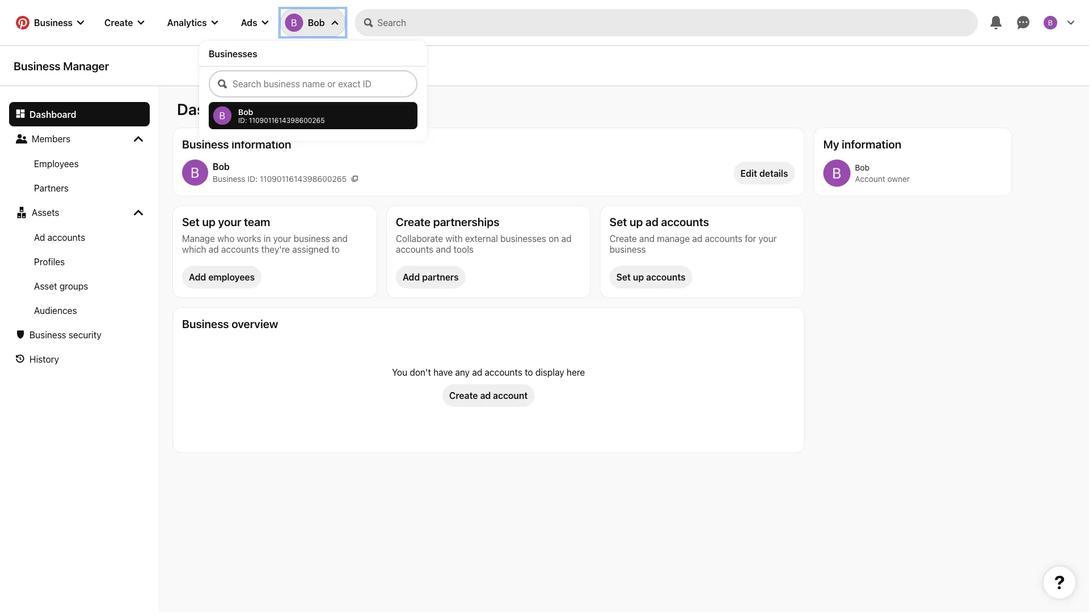 Task type: describe. For each thing, give the bounding box(es) containing it.
id: for business
[[248, 174, 258, 183]]

set for set up your team
[[182, 215, 200, 229]]

my
[[824, 137, 840, 151]]

partners
[[34, 183, 69, 194]]

create ad account button
[[443, 385, 535, 407]]

business information
[[182, 137, 291, 151]]

0 horizontal spatial your
[[218, 215, 241, 229]]

accounts inside create partnerships collaborate with external businesses on ad accounts and tools
[[396, 244, 434, 255]]

ad inside set up your team manage who works in your business and which ad accounts they're assigned to
[[209, 244, 219, 255]]

ad right any
[[472, 367, 483, 378]]

manage
[[182, 233, 215, 244]]

audiences button
[[9, 298, 150, 323]]

external
[[465, 233, 498, 244]]

partners
[[422, 272, 459, 283]]

create for create partnerships collaborate with external businesses on ad accounts and tools
[[396, 215, 431, 229]]

create partnerships collaborate with external businesses on ad accounts and tools
[[396, 215, 572, 255]]

on
[[549, 233, 559, 244]]

1 horizontal spatial your
[[273, 233, 291, 244]]

assigned
[[292, 244, 329, 255]]

employees button
[[9, 152, 150, 176]]

works
[[237, 233, 261, 244]]

ad inside create partnerships collaborate with external businesses on ad accounts and tools
[[562, 233, 572, 244]]

add employees
[[189, 272, 255, 283]]

id: for bob
[[238, 116, 247, 124]]

bob inside button
[[308, 17, 325, 28]]

account
[[855, 174, 886, 184]]

1109011614398600265 for bob id: 1109011614398600265
[[249, 116, 325, 124]]

ad accounts
[[34, 232, 85, 243]]

bob id: 1109011614398600265
[[238, 107, 325, 124]]

profiles button
[[9, 250, 150, 274]]

bob down 'business information'
[[213, 161, 230, 172]]

asset groups button
[[9, 274, 150, 298]]

employees
[[208, 272, 255, 283]]

bob inside bob id: 1109011614398600265
[[238, 107, 253, 116]]

history
[[30, 354, 59, 365]]

team
[[244, 215, 270, 229]]

dashboard inside button
[[30, 109, 76, 120]]

to inside set up your team manage who works in your business and which ad accounts they're assigned to
[[332, 244, 340, 255]]

1 horizontal spatial to
[[525, 367, 533, 378]]

audiences
[[34, 305, 77, 316]]

information for business information
[[232, 137, 291, 151]]

up for accounts
[[633, 272, 644, 283]]

ads
[[241, 17, 257, 28]]

businesses
[[209, 48, 257, 59]]

create inside set up ad accounts create and manage ad accounts for your business
[[610, 233, 637, 244]]

people image
[[16, 133, 27, 145]]

search icon image
[[364, 18, 373, 27]]

create for create
[[104, 17, 133, 28]]

1 horizontal spatial dashboard
[[177, 100, 256, 119]]

add for collaborate
[[403, 272, 420, 283]]

set up accounts
[[617, 272, 686, 283]]

edit
[[741, 168, 757, 179]]

groups
[[59, 281, 88, 292]]

business id: 1109011614398600265
[[213, 174, 347, 183]]

business for business overview
[[182, 317, 229, 331]]

set up accounts button
[[610, 266, 693, 289]]

accounts inside set up your team manage who works in your business and which ad accounts they're assigned to
[[221, 244, 259, 255]]

up for ad
[[630, 215, 643, 229]]

dashboard image
[[16, 109, 25, 118]]

assets image
[[16, 207, 27, 218]]

assets button
[[9, 200, 150, 225]]

asset groups
[[34, 281, 88, 292]]

Account search search field
[[209, 70, 418, 98]]

members
[[32, 133, 70, 144]]

owner
[[888, 174, 910, 184]]

business overview
[[182, 317, 278, 331]]

business for business id: 1109011614398600265
[[213, 174, 245, 183]]

they're
[[261, 244, 290, 255]]

bob image inside button
[[285, 14, 303, 32]]

information for my information
[[842, 137, 902, 151]]

you
[[392, 367, 408, 378]]

accounts up account
[[485, 367, 523, 378]]

business security
[[30, 330, 101, 340]]

pinterest image
[[16, 16, 30, 30]]

business for business
[[34, 17, 73, 28]]

add partners button
[[396, 266, 466, 289]]

business badge dropdown menu button image
[[77, 19, 84, 26]]

history button
[[9, 347, 150, 372]]

more sections image for ad accounts
[[134, 208, 143, 217]]

business manager
[[14, 59, 109, 72]]

bob account owner
[[855, 163, 910, 184]]



Task type: vqa. For each thing, say whether or not it's contained in the screenshot.
33 Funny and Sweet Animal Pictures for Your Week - on the left bottom of the page
no



Task type: locate. For each thing, give the bounding box(es) containing it.
businesses
[[501, 233, 547, 244]]

2 horizontal spatial your
[[759, 233, 777, 244]]

1 information from the left
[[232, 137, 291, 151]]

Search text field
[[378, 9, 978, 36]]

set
[[182, 215, 200, 229], [610, 215, 627, 229], [617, 272, 631, 283]]

asset
[[34, 281, 57, 292]]

business for business manager
[[14, 59, 61, 72]]

create right business badge dropdown menu button image
[[104, 17, 133, 28]]

create button
[[95, 9, 154, 36]]

create
[[104, 17, 133, 28], [396, 215, 431, 229], [610, 233, 637, 244], [449, 391, 478, 401]]

bob up 'business information'
[[238, 107, 253, 116]]

business
[[34, 17, 73, 28], [14, 59, 61, 72], [182, 137, 229, 151], [213, 174, 245, 183], [182, 317, 229, 331], [30, 330, 66, 340]]

tools
[[454, 244, 474, 255]]

your up who
[[218, 215, 241, 229]]

2 information from the left
[[842, 137, 902, 151]]

set inside button
[[617, 272, 631, 283]]

set up ad accounts create and manage ad accounts for your business
[[610, 215, 777, 255]]

business security button
[[9, 323, 150, 347]]

2 add from the left
[[403, 272, 420, 283]]

0 horizontal spatial information
[[232, 137, 291, 151]]

members button
[[9, 127, 150, 152]]

edit details
[[741, 168, 788, 179]]

add for your
[[189, 272, 206, 283]]

0 vertical spatial more sections image
[[134, 134, 143, 144]]

which
[[182, 244, 206, 255]]

add inside button
[[403, 272, 420, 283]]

profiles
[[34, 256, 65, 267]]

collaborate
[[396, 233, 443, 244]]

you don't have any ad accounts to display here
[[392, 367, 585, 378]]

up
[[202, 215, 216, 229], [630, 215, 643, 229], [633, 272, 644, 283]]

with
[[446, 233, 463, 244]]

create inside create ad account button
[[449, 391, 478, 401]]

create inside create popup button
[[104, 17, 133, 28]]

analytics button
[[158, 9, 227, 36]]

manage
[[657, 233, 690, 244]]

display
[[536, 367, 565, 378]]

to right assigned
[[332, 244, 340, 255]]

add employees button
[[182, 266, 262, 289]]

primary navigation header navigation
[[7, 2, 1083, 141]]

my information
[[824, 137, 902, 151]]

1 vertical spatial 1109011614398600265
[[260, 174, 347, 183]]

more sections image
[[134, 134, 143, 144], [134, 208, 143, 217]]

up inside button
[[633, 272, 644, 283]]

0 horizontal spatial and
[[333, 233, 348, 244]]

accounts up "add partners"
[[396, 244, 434, 255]]

2 more sections image from the top
[[134, 208, 143, 217]]

business up set up accounts button
[[610, 244, 646, 255]]

set up your team manage who works in your business and which ad accounts they're assigned to
[[182, 215, 348, 255]]

security
[[69, 330, 101, 340]]

ad
[[34, 232, 45, 243]]

bob inside bob account owner
[[855, 163, 870, 172]]

account switcher arrow icon image
[[332, 19, 338, 26]]

bob image
[[285, 14, 303, 32], [1044, 16, 1058, 30], [213, 107, 231, 125], [182, 160, 208, 186]]

1 horizontal spatial id:
[[248, 174, 258, 183]]

create inside create partnerships collaborate with external businesses on ad accounts and tools
[[396, 215, 431, 229]]

1 vertical spatial to
[[525, 367, 533, 378]]

set for set up ad accounts
[[610, 215, 627, 229]]

analytics
[[167, 17, 207, 28]]

0 horizontal spatial business
[[294, 233, 330, 244]]

ad down 'you don't have any ad accounts to display here'
[[480, 391, 491, 401]]

business inside primary navigation header navigation
[[34, 17, 73, 28]]

partners button
[[9, 176, 150, 200]]

set inside set up your team manage who works in your business and which ad accounts they're assigned to
[[182, 215, 200, 229]]

who
[[217, 233, 235, 244]]

and inside create partnerships collaborate with external businesses on ad accounts and tools
[[436, 244, 451, 255]]

add partners
[[403, 272, 459, 283]]

create down any
[[449, 391, 478, 401]]

ad right manage
[[693, 233, 703, 244]]

add down the 'which' at left
[[189, 272, 206, 283]]

0 horizontal spatial id:
[[238, 116, 247, 124]]

have
[[434, 367, 453, 378]]

business
[[294, 233, 330, 244], [610, 244, 646, 255]]

ad right on
[[562, 233, 572, 244]]

1 vertical spatial id:
[[248, 174, 258, 183]]

and left tools in the left top of the page
[[436, 244, 451, 255]]

2 horizontal spatial and
[[640, 233, 655, 244]]

for
[[745, 233, 757, 244]]

create up collaborate
[[396, 215, 431, 229]]

manager
[[63, 59, 109, 72]]

add inside button
[[189, 272, 206, 283]]

employees
[[34, 158, 79, 169]]

business button
[[9, 9, 91, 36]]

to left the display
[[525, 367, 533, 378]]

up for your
[[202, 215, 216, 229]]

ad right the 'which' at left
[[209, 244, 219, 255]]

your right 'for'
[[759, 233, 777, 244]]

create ad account
[[449, 391, 528, 401]]

in
[[264, 233, 271, 244]]

account
[[493, 391, 528, 401]]

1 add from the left
[[189, 272, 206, 283]]

history image
[[16, 355, 25, 364]]

ad
[[646, 215, 659, 229], [562, 233, 572, 244], [693, 233, 703, 244], [209, 244, 219, 255], [472, 367, 483, 378], [480, 391, 491, 401]]

and inside set up your team manage who works in your business and which ad accounts they're assigned to
[[333, 233, 348, 244]]

partnerships
[[433, 215, 500, 229]]

ads button
[[232, 9, 278, 36]]

0 horizontal spatial dashboard
[[30, 109, 76, 120]]

id: up 'business information'
[[238, 116, 247, 124]]

details
[[760, 168, 788, 179]]

add
[[189, 272, 206, 283], [403, 272, 420, 283]]

ad accounts button
[[9, 225, 150, 250]]

bob up account
[[855, 163, 870, 172]]

create up set up accounts button
[[610, 233, 637, 244]]

edit details button
[[734, 162, 795, 185]]

to
[[332, 244, 340, 255], [525, 367, 533, 378]]

security image
[[16, 331, 25, 340]]

any
[[455, 367, 470, 378]]

1109011614398600265
[[249, 116, 325, 124], [260, 174, 347, 183]]

your right the in
[[273, 233, 291, 244]]

id: inside bob id: 1109011614398600265
[[238, 116, 247, 124]]

0 horizontal spatial add
[[189, 272, 206, 283]]

bob image
[[824, 160, 851, 187]]

dashboard
[[177, 100, 256, 119], [30, 109, 76, 120]]

and left manage
[[640, 233, 655, 244]]

and
[[333, 233, 348, 244], [640, 233, 655, 244], [436, 244, 451, 255]]

business inside set up your team manage who works in your business and which ad accounts they're assigned to
[[294, 233, 330, 244]]

set inside set up ad accounts create and manage ad accounts for your business
[[610, 215, 627, 229]]

bob left account switcher arrow icon
[[308, 17, 325, 28]]

accounts left the in
[[221, 244, 259, 255]]

1109011614398600265 inside bob id: 1109011614398600265
[[249, 116, 325, 124]]

up inside set up ad accounts create and manage ad accounts for your business
[[630, 215, 643, 229]]

dashboard button
[[9, 102, 150, 127]]

business right they're
[[294, 233, 330, 244]]

accounts right ad
[[47, 232, 85, 243]]

don't
[[410, 367, 431, 378]]

1 horizontal spatial information
[[842, 137, 902, 151]]

bob button
[[281, 9, 345, 36]]

information up bob account owner
[[842, 137, 902, 151]]

0 horizontal spatial to
[[332, 244, 340, 255]]

accounts
[[661, 215, 709, 229], [47, 232, 85, 243], [705, 233, 743, 244], [221, 244, 259, 255], [396, 244, 434, 255], [646, 272, 686, 283], [485, 367, 523, 378]]

1 horizontal spatial add
[[403, 272, 420, 283]]

0 vertical spatial id:
[[238, 116, 247, 124]]

business for business information
[[182, 137, 229, 151]]

id: down 'business information'
[[248, 174, 258, 183]]

0 vertical spatial 1109011614398600265
[[249, 116, 325, 124]]

dashboard up 'business information'
[[177, 100, 256, 119]]

up inside set up your team manage who works in your business and which ad accounts they're assigned to
[[202, 215, 216, 229]]

1109011614398600265 for business id: 1109011614398600265
[[260, 174, 347, 183]]

here
[[567, 367, 585, 378]]

more sections image for employees
[[134, 134, 143, 144]]

dashboard up members
[[30, 109, 76, 120]]

business for business security
[[30, 330, 66, 340]]

1 vertical spatial more sections image
[[134, 208, 143, 217]]

overview
[[232, 317, 278, 331]]

1 more sections image from the top
[[134, 134, 143, 144]]

your inside set up ad accounts create and manage ad accounts for your business
[[759, 233, 777, 244]]

ad up manage
[[646, 215, 659, 229]]

create for create ad account
[[449, 391, 478, 401]]

more sections image inside members dropdown button
[[134, 134, 143, 144]]

and right assigned
[[333, 233, 348, 244]]

more sections image inside the assets dropdown button
[[134, 208, 143, 217]]

0 vertical spatial to
[[332, 244, 340, 255]]

1 horizontal spatial and
[[436, 244, 451, 255]]

1 horizontal spatial business
[[610, 244, 646, 255]]

assets
[[32, 207, 59, 218]]

bob
[[308, 17, 325, 28], [238, 107, 253, 116], [213, 161, 230, 172], [855, 163, 870, 172]]

ad inside button
[[480, 391, 491, 401]]

add left partners
[[403, 272, 420, 283]]

and inside set up ad accounts create and manage ad accounts for your business
[[640, 233, 655, 244]]

business inside set up ad accounts create and manage ad accounts for your business
[[610, 244, 646, 255]]

information down bob id: 1109011614398600265
[[232, 137, 291, 151]]

accounts down manage
[[646, 272, 686, 283]]

information
[[232, 137, 291, 151], [842, 137, 902, 151]]

accounts up manage
[[661, 215, 709, 229]]

accounts left 'for'
[[705, 233, 743, 244]]



